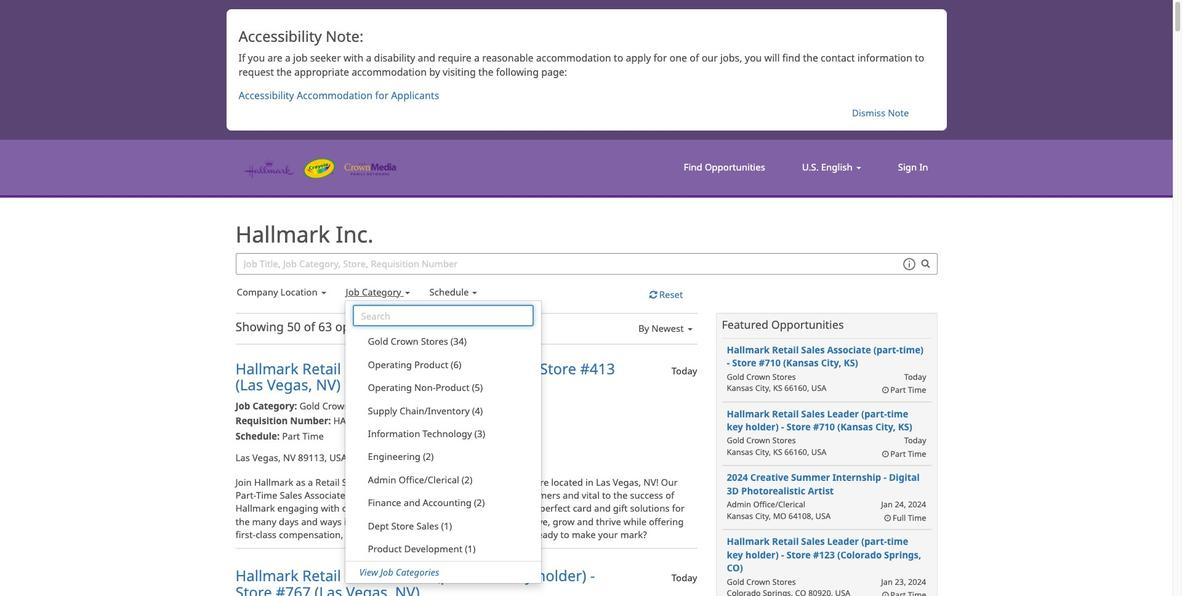 Task type: locate. For each thing, give the bounding box(es) containing it.
a right as
[[308, 476, 313, 488]]

: down requisition
[[277, 430, 280, 442]]

admin inside 'admin office/clerical kansas city, mo 64108, usa'
[[727, 499, 752, 510]]

clock o image
[[885, 515, 892, 523], [883, 592, 889, 596]]

office/clerical
[[399, 474, 460, 486], [754, 499, 806, 510]]

0 vertical spatial (kansas
[[784, 357, 819, 369]]

job up requisition
[[236, 400, 250, 412]]

0 horizontal spatial job
[[236, 400, 250, 412]]

operating
[[368, 358, 412, 371], [368, 381, 412, 394]]

0 vertical spatial category
[[362, 286, 402, 298]]

1 vertical spatial #710
[[814, 421, 836, 433]]

0 vertical spatial 66160,
[[785, 383, 810, 394]]

vegas, up number
[[267, 375, 312, 395]]

0 horizontal spatial category
[[253, 400, 295, 412]]

ks) inside hallmark retail sales leader (part-time key holder) - store #710 (kansas city, ks)
[[899, 421, 913, 433]]

office/clerical up mo
[[754, 499, 806, 510]]

our left "jobs,"
[[702, 51, 718, 65]]

jan left 24,
[[882, 499, 893, 510]]

0 horizontal spatial (2)
[[423, 451, 434, 463]]

opportunities
[[705, 161, 766, 173], [772, 318, 844, 332]]

(1)
[[441, 520, 452, 532], [465, 543, 476, 555]]

1 horizontal spatial (1)
[[465, 543, 476, 555]]

2024 right 23, at the bottom right
[[909, 576, 927, 588]]

las up vital
[[596, 476, 611, 488]]

0 vertical spatial admin
[[368, 474, 396, 486]]

time) inside hallmark retail sales associate (part-time) - store #710 (kansas city, ks)
[[900, 344, 924, 356]]

1 vertical spatial find
[[461, 502, 478, 515]]

0 vertical spatial are
[[268, 51, 283, 65]]

contact
[[821, 51, 855, 65]]

stores down hallmark retail sales associate (part-time) - store #710 (kansas city, ks)
[[773, 371, 796, 382]]

0 horizontal spatial ks)
[[844, 357, 859, 369]]

find
[[783, 51, 801, 65], [461, 502, 478, 515]]

holder) up gold crown stores
[[746, 549, 779, 561]]

(2) down information technology (3)
[[423, 451, 434, 463]]

nv)
[[316, 375, 341, 395], [395, 582, 420, 596]]

sales down hallmark retail sales associate (part-time) - store #710 (kansas city, ks)
[[802, 408, 825, 420]]

time inside hallmark retail sales leader (part-time key holder) - store #710 (kansas city, ks)
[[888, 408, 909, 420]]

(2)
[[423, 451, 434, 463], [462, 474, 473, 486], [474, 497, 485, 509]]

1 vertical spatial with
[[321, 502, 340, 515]]

holder) inside hallmark retail sales leader (part-time key holder) - store #767 (las vegas, nv)
[[537, 566, 587, 586]]

admin up face
[[368, 474, 396, 486]]

and up care.
[[404, 497, 421, 509]]

1 horizontal spatial office/clerical
[[754, 499, 806, 510]]

jan for -
[[882, 499, 893, 510]]

accessibility note: if you are a job seeker with a disability and require a reasonable accommodation to apply for one of our jobs, you will find the contact information to request the appropriate accommodation by visiting the following page:
[[239, 26, 925, 79]]

retail for hallmark retail sales associate (part-time) - store #413 (las vegas, nv)
[[303, 358, 341, 379]]

retail inside hallmark retail sales associate (part-time) - store #413 (las vegas, nv)
[[303, 358, 341, 379]]

#710 inside hallmark retail sales associate (part-time) - store #710 (kansas city, ks)
[[759, 357, 781, 369]]

holder) inside the hallmark retail sales leader (part-time key holder) - store #123 (colorado springs, co)
[[746, 549, 779, 561]]

1 vertical spatial product
[[436, 381, 470, 394]]

gold crown stores (34)
[[368, 335, 467, 348]]

store
[[733, 357, 757, 369], [540, 358, 577, 379], [787, 421, 811, 433], [526, 476, 549, 488], [392, 520, 414, 532], [787, 549, 811, 561], [236, 582, 272, 596]]

key inside hallmark retail sales leader (part-time key holder) - store #767 (las vegas, nv)
[[510, 566, 533, 586]]

1 vertical spatial office/clerical
[[754, 499, 806, 510]]

will right "jobs,"
[[765, 51, 780, 65]]

2 vertical spatial product
[[368, 543, 402, 555]]

if
[[239, 51, 245, 65]]

(part- inside hallmark retail sales associate (part-time) - store #413 (las vegas, nv)
[[454, 358, 492, 379]]

search image
[[922, 259, 931, 268]]

full time
[[893, 512, 927, 524]]

0 vertical spatial jan
[[882, 499, 893, 510]]

: left hallm002500 at bottom
[[329, 415, 331, 427]]

#710 inside hallmark retail sales leader (part-time key holder) - store #710 (kansas city, ks)
[[814, 421, 836, 433]]

2 vertical spatial :
[[277, 430, 280, 442]]

retail inside the hallmark retail sales leader (part-time key holder) - store #123 (colorado springs, co)
[[773, 536, 799, 548]]

accessibility inside accessibility note: if you are a job seeker with a disability and require a reasonable accommodation to apply for one of our jobs, you will find the contact information to request the appropriate accommodation by visiting the following page:
[[239, 26, 322, 46]]

1 vertical spatial 2024
[[909, 499, 927, 510]]

opportunities inside section
[[772, 318, 844, 332]]

gold crown stores kansas city, ks 66160, usa down hallmark retail sales associate (part-time) - store #710 (kansas city, ks)
[[727, 371, 827, 394]]

a left job
[[285, 51, 291, 65]]

None search field
[[226, 253, 947, 284]]

0 vertical spatial accessibility
[[239, 26, 322, 46]]

0 vertical spatial (las
[[236, 375, 263, 395]]

(2) up accounting at left
[[462, 474, 473, 486]]

office/clerical inside 'admin office/clerical kansas city, mo 64108, usa'
[[754, 499, 806, 510]]

and down they
[[386, 529, 402, 541]]

accommodation
[[297, 88, 373, 102]]

opportunities.
[[435, 529, 496, 541]]

associate for nv)
[[385, 358, 450, 379]]

category up requisition
[[253, 400, 295, 412]]

1 kansas from the top
[[727, 383, 754, 394]]

city, inside 'admin office/clerical kansas city, mo 64108, usa'
[[756, 511, 772, 522]]

key for hallmark retail sales leader (part-time key holder) - store #710 (kansas city, ks)
[[727, 421, 744, 433]]

clock o image
[[883, 387, 889, 395], [883, 451, 889, 459]]

0 vertical spatial key
[[727, 421, 744, 433]]

0 vertical spatial nv)
[[316, 375, 341, 395]]

company
[[237, 286, 278, 298]]

0 horizontal spatial time)
[[492, 358, 528, 379]]

(part- for (las
[[436, 566, 474, 586]]

for inside the join hallmark as a retail sales associate in our corporate hallmark store located in las vegas, nv!  our part-time sales associates are the face of the hallmark brand to customers and vital to the success of hallmark engaging with our shoppers to help them find and build the perfect card and gift solutions for the many days and ways in which they care. we will empower you to live, grow and thrive while offering first-class compensation, benefits, and career opportunities. are you ready to make your mark?
[[672, 502, 685, 515]]

our
[[702, 51, 718, 65], [421, 476, 436, 488], [342, 502, 357, 515]]

2 vertical spatial kansas
[[727, 511, 754, 522]]

job inside dropdown button
[[346, 286, 360, 298]]

in up finance and accounting (2)
[[410, 476, 418, 488]]

jan left 23, at the bottom right
[[882, 576, 893, 588]]

0 vertical spatial will
[[765, 51, 780, 65]]

with down note:
[[344, 51, 364, 65]]

2 vertical spatial time
[[474, 566, 506, 586]]

(1) down opportunities.
[[465, 543, 476, 555]]

0 horizontal spatial nv)
[[316, 375, 341, 395]]

opportunities right find
[[705, 161, 766, 173]]

(las
[[236, 375, 263, 395], [315, 582, 342, 596]]

key for hallmark retail sales leader (part-time key holder) - store #767 (las vegas, nv)
[[510, 566, 533, 586]]

1 66160, from the top
[[785, 383, 810, 394]]

1 jan from the top
[[882, 499, 893, 510]]

1 vertical spatial time
[[888, 536, 909, 548]]

nv) down the view job categories on the bottom left
[[395, 582, 420, 596]]

0 vertical spatial for
[[654, 51, 667, 65]]

2 gold crown stores kansas city, ks 66160, usa from the top
[[727, 435, 827, 458]]

office/clerical for (2)
[[399, 474, 460, 486]]

sales down help
[[417, 520, 439, 532]]

apply
[[626, 51, 651, 65]]

sales inside hallmark retail sales leader (part-time key holder) - store #710 (kansas city, ks)
[[802, 408, 825, 420]]

key inside the hallmark retail sales leader (part-time key holder) - store #123 (colorado springs, co)
[[727, 549, 744, 561]]

crown inside job category region
[[391, 335, 419, 348]]

holder) for hallmark retail sales leader (part-time key holder) - store #123 (colorado springs, co)
[[746, 549, 779, 561]]

care.
[[404, 516, 425, 528]]

sales for dept store sales (1)
[[417, 520, 439, 532]]

store right 'dept'
[[392, 520, 414, 532]]

we
[[427, 516, 441, 528]]

time for springs,
[[888, 536, 909, 548]]

0 vertical spatial leader
[[828, 408, 859, 420]]

hallmark inc.
[[236, 219, 374, 249]]

(kansas up internship on the right of the page
[[838, 421, 874, 433]]

1 vertical spatial ks
[[774, 447, 783, 458]]

retail inside hallmark retail sales leader (part-time key holder) - store #710 (kansas city, ks)
[[773, 408, 799, 420]]

hallmark inside hallmark retail sales associate (part-time) - store #413 (las vegas, nv)
[[236, 358, 299, 379]]

with inside the join hallmark as a retail sales associate in our corporate hallmark store located in las vegas, nv!  our part-time sales associates are the face of the hallmark brand to customers and vital to the success of hallmark engaging with our shoppers to help them find and build the perfect card and gift solutions for the many days and ways in which they care. we will empower you to live, grow and thrive while offering first-class compensation, benefits, and career opportunities. are you ready to make your mark?
[[321, 502, 340, 515]]

category inside dropdown button
[[362, 286, 402, 298]]

2 operating from the top
[[368, 381, 412, 394]]

hallmark inside the hallmark retail sales leader (part-time key holder) - store #123 (colorado springs, co)
[[727, 536, 770, 548]]

None checkbox
[[345, 354, 541, 377], [345, 377, 541, 400], [345, 446, 541, 469], [345, 515, 541, 538], [345, 354, 541, 377], [345, 377, 541, 400], [345, 446, 541, 469], [345, 515, 541, 538]]

showing
[[236, 319, 284, 335]]

job up opportunities
[[346, 286, 360, 298]]

crown inside job category : gold crown stores requisition number : hallm002500 schedule : part time
[[322, 400, 350, 412]]

1 horizontal spatial #710
[[814, 421, 836, 433]]

0 vertical spatial schedule
[[430, 286, 469, 298]]

part
[[891, 384, 906, 395], [282, 430, 300, 442], [891, 448, 906, 459]]

0 vertical spatial time)
[[900, 344, 924, 356]]

clock o image for hallmark retail sales leader (part-time key holder) - store #123 (colorado springs, co)
[[883, 592, 889, 596]]

store left #123
[[787, 549, 811, 561]]

kansas
[[727, 383, 754, 394], [727, 447, 754, 458], [727, 511, 754, 522]]

1 horizontal spatial las
[[596, 476, 611, 488]]

What job are you searching for? text field
[[236, 253, 938, 275]]

store inside the join hallmark as a retail sales associate in our corporate hallmark store located in las vegas, nv!  our part-time sales associates are the face of the hallmark brand to customers and vital to the success of hallmark engaging with our shoppers to help them find and build the perfect card and gift solutions for the many days and ways in which they care. we will empower you to live, grow and thrive while offering first-class compensation, benefits, and career opportunities. are you ready to make your mark?
[[526, 476, 549, 488]]

las inside the join hallmark as a retail sales associate in our corporate hallmark store located in las vegas, nv!  our part-time sales associates are the face of the hallmark brand to customers and vital to the success of hallmark engaging with our shoppers to help them find and build the perfect card and gift solutions for the many days and ways in which they care. we will empower you to live, grow and thrive while offering first-class compensation, benefits, and career opportunities. are you ready to make your mark?
[[596, 476, 611, 488]]

the up first-
[[236, 516, 250, 528]]

ks for #710
[[774, 383, 783, 394]]

sales for hallmark retail sales leader (part-time key holder) - store #123 (colorado springs, co)
[[802, 536, 825, 548]]

find inside the join hallmark as a retail sales associate in our corporate hallmark store located in las vegas, nv!  our part-time sales associates are the face of the hallmark brand to customers and vital to the success of hallmark engaging with our shoppers to help them find and build the perfect card and gift solutions for the many days and ways in which they care. we will empower you to live, grow and thrive while offering first-class compensation, benefits, and career opportunities. are you ready to make your mark?
[[461, 502, 478, 515]]

store inside hallmark retail sales leader (part-time key holder) - store #767 (las vegas, nv)
[[236, 582, 272, 596]]

0 vertical spatial time
[[888, 408, 909, 420]]

2 kansas from the top
[[727, 447, 754, 458]]

crown
[[391, 335, 419, 348], [747, 371, 771, 382], [322, 400, 350, 412], [747, 435, 771, 446], [747, 576, 771, 588]]

associates
[[305, 489, 350, 501]]

2 vertical spatial job
[[381, 566, 394, 578]]

- inside hallmark retail sales leader (part-time key holder) - store #710 (kansas city, ks)
[[782, 421, 785, 433]]

ks)
[[844, 357, 859, 369], [899, 421, 913, 433]]

leader for vegas,
[[385, 566, 433, 586]]

jan 24, 2024
[[882, 499, 927, 510]]

: up number
[[295, 400, 297, 412]]

gold up operating product (6)
[[368, 335, 389, 348]]

0 vertical spatial 2024
[[727, 472, 748, 484]]

2 horizontal spatial our
[[702, 51, 718, 65]]

time) inside hallmark retail sales associate (part-time) - store #413 (las vegas, nv)
[[492, 358, 528, 379]]

hallmark inside hallmark retail sales associate (part-time) - store #710 (kansas city, ks)
[[727, 344, 770, 356]]

1 horizontal spatial schedule
[[430, 286, 469, 298]]

to down grow
[[561, 529, 570, 541]]

sign in
[[899, 161, 929, 173]]

kansas for store
[[727, 383, 754, 394]]

1 horizontal spatial category
[[362, 286, 402, 298]]

store up summer
[[787, 421, 811, 433]]

1 horizontal spatial job
[[346, 286, 360, 298]]

category for job category : gold crown stores requisition number : hallm002500 schedule : part time
[[253, 400, 295, 412]]

3 kansas from the top
[[727, 511, 754, 522]]

dept
[[368, 520, 389, 532]]

you
[[248, 51, 265, 65], [745, 51, 762, 65], [504, 516, 520, 528], [516, 529, 532, 541]]

time inside the join hallmark as a retail sales associate in our corporate hallmark store located in las vegas, nv!  our part-time sales associates are the face of the hallmark brand to customers and vital to the success of hallmark engaging with our shoppers to help them find and build the perfect card and gift solutions for the many days and ways in which they care. we will empower you to live, grow and thrive while offering first-class compensation, benefits, and career opportunities. are you ready to make your mark?
[[256, 489, 278, 501]]

1 horizontal spatial opportunities
[[772, 318, 844, 332]]

admin inside job category region
[[368, 474, 396, 486]]

time)
[[900, 344, 924, 356], [492, 358, 528, 379]]

1 vertical spatial :
[[329, 415, 331, 427]]

accessibility for note:
[[239, 26, 322, 46]]

ks up creative
[[774, 447, 783, 458]]

internship
[[833, 472, 882, 484]]

#123
[[814, 549, 836, 561]]

find inside accessibility note: if you are a job seeker with a disability and require a reasonable accommodation to apply for one of our jobs, you will find the contact information to request the appropriate accommodation by visiting the following page:
[[783, 51, 801, 65]]

finance
[[368, 497, 402, 509]]

schedule inside dropdown button
[[430, 286, 469, 298]]

product up the operating non-product (5)
[[415, 358, 449, 371]]

2 vertical spatial leader
[[385, 566, 433, 586]]

2 horizontal spatial :
[[329, 415, 331, 427]]

vegas, inside hallmark retail sales leader (part-time key holder) - store #767 (las vegas, nv)
[[346, 582, 392, 596]]

sales inside job category region
[[417, 520, 439, 532]]

1 vertical spatial will
[[443, 516, 458, 528]]

0 horizontal spatial in
[[344, 516, 352, 528]]

sales inside the hallmark retail sales leader (part-time key holder) - store #123 (colorado springs, co)
[[802, 536, 825, 548]]

0 horizontal spatial our
[[342, 502, 357, 515]]

job category region
[[345, 301, 542, 584]]

(part- inside hallmark retail sales leader (part-time key holder) - store #767 (las vegas, nv)
[[436, 566, 474, 586]]

2 vertical spatial holder)
[[537, 566, 587, 586]]

holder) inside hallmark retail sales leader (part-time key holder) - store #710 (kansas city, ks)
[[746, 421, 779, 433]]

part time for hallmark retail sales associate (part-time) - store #710 (kansas city, ks)
[[891, 384, 927, 395]]

0 horizontal spatial schedule
[[236, 430, 277, 442]]

2024 up the full time
[[909, 499, 927, 510]]

#710
[[759, 357, 781, 369], [814, 421, 836, 433]]

1 vertical spatial 66160,
[[785, 447, 810, 458]]

1 horizontal spatial our
[[421, 476, 436, 488]]

las vegas, nv 89113, usa
[[236, 451, 347, 464]]

ks
[[774, 383, 783, 394], [774, 447, 783, 458]]

1 accessibility from the top
[[239, 26, 322, 46]]

(las right '#767'
[[315, 582, 342, 596]]

a inside the join hallmark as a retail sales associate in our corporate hallmark store located in las vegas, nv!  our part-time sales associates are the face of the hallmark brand to customers and vital to the success of hallmark engaging with our shoppers to help them find and build the perfect card and gift solutions for the many days and ways in which they care. we will empower you to live, grow and thrive while offering first-class compensation, benefits, and career opportunities. are you ready to make your mark?
[[308, 476, 313, 488]]

2 vertical spatial associate
[[367, 476, 408, 488]]

accessibility inside 'accessibility accommodation for applicants dismiss note'
[[239, 88, 294, 102]]

None checkbox
[[345, 330, 541, 354], [345, 400, 541, 423], [345, 423, 541, 446], [345, 469, 541, 492], [345, 492, 541, 515], [345, 538, 541, 561], [345, 330, 541, 354], [345, 400, 541, 423], [345, 423, 541, 446], [345, 469, 541, 492], [345, 492, 541, 515], [345, 538, 541, 561]]

retail inside hallmark retail sales associate (part-time) - store #710 (kansas city, ks)
[[773, 344, 799, 356]]

engineering (2)
[[368, 451, 434, 463]]

1 horizontal spatial admin
[[727, 499, 752, 510]]

1 horizontal spatial (las
[[315, 582, 342, 596]]

admin for admin office/clerical (2)
[[368, 474, 396, 486]]

gold crown stores kansas city, ks 66160, usa up creative
[[727, 435, 827, 458]]

leader inside hallmark retail sales leader (part-time key holder) - store #767 (las vegas, nv)
[[385, 566, 433, 586]]

0 horizontal spatial will
[[443, 516, 458, 528]]

accessibility up job
[[239, 26, 322, 46]]

1 ks from the top
[[774, 383, 783, 394]]

sales down benefits,
[[345, 566, 381, 586]]

gold inside job category : gold crown stores requisition number : hallm002500 schedule : part time
[[300, 400, 320, 412]]

1 vertical spatial are
[[352, 489, 366, 501]]

by newest
[[639, 322, 684, 335]]

1 vertical spatial clock o image
[[883, 451, 889, 459]]

thrive
[[596, 516, 622, 528]]

nv!
[[644, 476, 659, 488]]

time inside the hallmark retail sales leader (part-time key holder) - store #123 (colorado springs, co)
[[888, 536, 909, 548]]

(las inside hallmark retail sales associate (part-time) - store #413 (las vegas, nv)
[[236, 375, 263, 395]]

1 vertical spatial accommodation
[[352, 65, 427, 79]]

job category : gold crown stores requisition number : hallm002500 schedule : part time
[[236, 400, 396, 442]]

supply chain/inventory (4)
[[368, 405, 483, 417]]

time
[[909, 384, 927, 395], [303, 430, 324, 442], [909, 448, 927, 459], [256, 489, 278, 501], [909, 512, 927, 524]]

2 ks from the top
[[774, 447, 783, 458]]

0 vertical spatial find
[[783, 51, 801, 65]]

springs,
[[885, 549, 922, 561]]

category inside job category : gold crown stores requisition number : hallm002500 schedule : part time
[[253, 400, 295, 412]]

you right are
[[516, 529, 532, 541]]

operating for operating non-product (5)
[[368, 381, 412, 394]]

clock o image for (kansas
[[883, 451, 889, 459]]

#710 down featured opportunities
[[759, 357, 781, 369]]

(2) up empower
[[474, 497, 485, 509]]

to left 'live,'
[[522, 516, 531, 528]]

job for job category : gold crown stores requisition number : hallm002500 schedule : part time
[[236, 400, 250, 412]]

office/clerical inside job category region
[[399, 474, 460, 486]]

for up offering
[[672, 502, 685, 515]]

in up vital
[[586, 476, 594, 488]]

visiting
[[443, 65, 476, 79]]

associate inside hallmark retail sales associate (part-time) - store #413 (las vegas, nv)
[[385, 358, 450, 379]]

operating up supply
[[368, 381, 412, 394]]

store up customers
[[526, 476, 549, 488]]

1 vertical spatial (1)
[[465, 543, 476, 555]]

- inside hallmark retail sales associate (part-time) - store #710 (kansas city, ks)
[[727, 357, 730, 369]]

product down "(6)"
[[436, 381, 470, 394]]

office/clerical up finance and accounting (2)
[[399, 474, 460, 486]]

0 vertical spatial opportunities
[[705, 161, 766, 173]]

are up shoppers
[[352, 489, 366, 501]]

chain/inventory
[[400, 405, 470, 417]]

0 vertical spatial (2)
[[423, 451, 434, 463]]

0 horizontal spatial admin
[[368, 474, 396, 486]]

1 horizontal spatial time)
[[900, 344, 924, 356]]

sales inside hallmark retail sales associate (part-time) - store #710 (kansas city, ks)
[[802, 344, 825, 356]]

gold crown stores kansas city, ks 66160, usa for #710
[[727, 371, 827, 394]]

days
[[279, 516, 299, 528]]

2 vertical spatial our
[[342, 502, 357, 515]]

66160, up hallmark retail sales leader (part-time key holder) - store #710 (kansas city, ks)
[[785, 383, 810, 394]]

2 horizontal spatial (2)
[[474, 497, 485, 509]]

accommodation up "page:" at left top
[[536, 51, 612, 65]]

job inside job category : gold crown stores requisition number : hallm002500 schedule : part time
[[236, 400, 250, 412]]

0 vertical spatial #710
[[759, 357, 781, 369]]

0 horizontal spatial :
[[277, 430, 280, 442]]

2 clock o image from the top
[[883, 451, 889, 459]]

admin down 3d
[[727, 499, 752, 510]]

1 clock o image from the top
[[883, 387, 889, 395]]

clock o image for 2024 creative summer internship - digital 3d photorealistic artist
[[885, 515, 892, 523]]

will down them
[[443, 516, 458, 528]]

0 vertical spatial operating
[[368, 358, 412, 371]]

usa right 64108,
[[816, 511, 831, 522]]

accessibility down "request"
[[239, 88, 294, 102]]

0 horizontal spatial with
[[321, 502, 340, 515]]

1 horizontal spatial are
[[352, 489, 366, 501]]

schedule button
[[429, 284, 483, 301]]

0 vertical spatial ks)
[[844, 357, 859, 369]]

2024 up 3d
[[727, 472, 748, 484]]

leader inside hallmark retail sales leader (part-time key holder) - store #710 (kansas city, ks)
[[828, 408, 859, 420]]

perfect
[[540, 502, 571, 515]]

sales for hallmark retail sales associate (part-time) - store #413 (las vegas, nv)
[[345, 358, 381, 379]]

1 vertical spatial associate
[[385, 358, 450, 379]]

0 horizontal spatial (kansas
[[784, 357, 819, 369]]

are inside the join hallmark as a retail sales associate in our corporate hallmark store located in las vegas, nv!  our part-time sales associates are the face of the hallmark brand to customers and vital to the success of hallmark engaging with our shoppers to help them find and build the perfect card and gift solutions for the many days and ways in which they care. we will empower you to live, grow and thrive while offering first-class compensation, benefits, and career opportunities. are you ready to make your mark?
[[352, 489, 366, 501]]

1 gold crown stores kansas city, ks 66160, usa from the top
[[727, 371, 827, 394]]

1 vertical spatial clock o image
[[883, 592, 889, 596]]

0 horizontal spatial office/clerical
[[399, 474, 460, 486]]

(6)
[[451, 358, 462, 371]]

and down brand
[[480, 502, 497, 515]]

0 vertical spatial clock o image
[[885, 515, 892, 523]]

full
[[893, 512, 906, 524]]

retail inside hallmark retail sales leader (part-time key holder) - store #767 (las vegas, nv)
[[303, 566, 341, 586]]

a right require
[[474, 51, 480, 65]]

mo
[[774, 511, 787, 522]]

0 horizontal spatial accommodation
[[352, 65, 427, 79]]

0 vertical spatial with
[[344, 51, 364, 65]]

ready
[[534, 529, 558, 541]]

filter opportunities region
[[226, 284, 707, 584]]

sign in link
[[880, 140, 947, 195]]

job inside button
[[381, 566, 394, 578]]

sales inside hallmark retail sales leader (part-time key holder) - store #767 (las vegas, nv)
[[345, 566, 381, 586]]

schedule inside job category : gold crown stores requisition number : hallm002500 schedule : part time
[[236, 430, 277, 442]]

2 66160, from the top
[[785, 447, 810, 458]]

1 horizontal spatial with
[[344, 51, 364, 65]]

2 vertical spatial key
[[510, 566, 533, 586]]

accounting
[[423, 497, 472, 509]]

1 part time from the top
[[891, 384, 927, 395]]

operating for operating product (6)
[[368, 358, 412, 371]]

1 vertical spatial schedule
[[236, 430, 277, 442]]

2 part time from the top
[[891, 448, 927, 459]]

2024 inside the 2024 creative summer internship - digital 3d photorealistic artist
[[727, 472, 748, 484]]

with inside accessibility note: if you are a job seeker with a disability and require a reasonable accommodation to apply for one of our jobs, you will find the contact information to request the appropriate accommodation by visiting the following page:
[[344, 51, 364, 65]]

0 vertical spatial job
[[346, 286, 360, 298]]

live,
[[534, 516, 551, 528]]

store left #413
[[540, 358, 577, 379]]

engineering
[[368, 451, 421, 463]]

0 vertical spatial holder)
[[746, 421, 779, 433]]

schedule up job category field
[[430, 286, 469, 298]]

2 jan from the top
[[882, 576, 893, 588]]

store inside hallmark retail sales leader (part-time key holder) - store #710 (kansas city, ks)
[[787, 421, 811, 433]]

(part- inside the hallmark retail sales leader (part-time key holder) - store #123 (colorado springs, co)
[[862, 536, 888, 548]]

(part- inside hallmark retail sales leader (part-time key holder) - store #710 (kansas city, ks)
[[862, 408, 888, 420]]

(1) right we
[[441, 520, 452, 532]]

opportunities up hallmark retail sales associate (part-time) - store #710 (kansas city, ks)
[[772, 318, 844, 332]]

our up finance and accounting (2)
[[421, 476, 436, 488]]

1 operating from the top
[[368, 358, 412, 371]]

job category
[[346, 286, 402, 298]]

1 horizontal spatial (2)
[[462, 474, 473, 486]]

hallmark retail sales leader (part-time key holder) - store #767 (las vegas, nv)
[[236, 566, 595, 596]]

them
[[435, 502, 458, 515]]

jan
[[882, 499, 893, 510], [882, 576, 893, 588]]

1 vertical spatial category
[[253, 400, 295, 412]]

note
[[888, 107, 910, 119]]

will inside the join hallmark as a retail sales associate in our corporate hallmark store located in las vegas, nv!  our part-time sales associates are the face of the hallmark brand to customers and vital to the success of hallmark engaging with our shoppers to help them find and build the perfect card and gift solutions for the many days and ways in which they care. we will empower you to live, grow and thrive while offering first-class compensation, benefits, and career opportunities. are you ready to make your mark?
[[443, 516, 458, 528]]

24,
[[895, 499, 907, 510]]

sales up #123
[[802, 536, 825, 548]]

sales down featured opportunities
[[802, 344, 825, 356]]

key inside hallmark retail sales leader (part-time key holder) - store #710 (kansas city, ks)
[[727, 421, 744, 433]]

compensation,
[[279, 529, 343, 541]]

part for hallmark retail sales associate (part-time) - store #710 (kansas city, ks)
[[891, 384, 906, 395]]

accommodation
[[536, 51, 612, 65], [352, 65, 427, 79]]

photorealistic
[[742, 485, 806, 497]]

(4)
[[472, 405, 483, 417]]

clock o image left the full
[[885, 515, 892, 523]]

(las up requisition
[[236, 375, 263, 395]]

(kansas inside hallmark retail sales leader (part-time key holder) - store #710 (kansas city, ks)
[[838, 421, 874, 433]]

store left '#767'
[[236, 582, 272, 596]]

jan 23, 2024
[[882, 576, 927, 588]]

gold crown stores kansas city, ks 66160, usa
[[727, 371, 827, 394], [727, 435, 827, 458]]

time inside hallmark retail sales leader (part-time key holder) - store #767 (las vegas, nv)
[[474, 566, 506, 586]]

holder) for hallmark retail sales leader (part-time key holder) - store #767 (las vegas, nv)
[[537, 566, 587, 586]]

admin for admin office/clerical kansas city, mo 64108, usa
[[727, 499, 752, 510]]

1 vertical spatial admin
[[727, 499, 752, 510]]

0 vertical spatial part
[[891, 384, 906, 395]]

1 vertical spatial part time
[[891, 448, 927, 459]]

2 accessibility from the top
[[239, 88, 294, 102]]

hallmark inside hallmark retail sales leader (part-time key holder) - store #710 (kansas city, ks)
[[727, 408, 770, 420]]

vegas, up success
[[613, 476, 642, 488]]

1 vertical spatial opportunities
[[772, 318, 844, 332]]

tips & tricks image
[[903, 257, 917, 272]]

2 vertical spatial for
[[672, 502, 685, 515]]

1 vertical spatial operating
[[368, 381, 412, 394]]

0 vertical spatial clock o image
[[883, 387, 889, 395]]

stores up hallm002500 at bottom
[[353, 400, 380, 412]]

nv
[[283, 451, 296, 464]]

time
[[888, 408, 909, 420], [888, 536, 909, 548], [474, 566, 506, 586]]

#710 up summer
[[814, 421, 836, 433]]

(part- for ks)
[[874, 344, 900, 356]]

store down the featured
[[733, 357, 757, 369]]



Task type: vqa. For each thing, say whether or not it's contained in the screenshot.


Task type: describe. For each thing, give the bounding box(es) containing it.
category for job category
[[362, 286, 402, 298]]

stores down the hallmark retail sales leader (part-time key holder) - store #123 (colorado springs, co)
[[773, 576, 796, 588]]

opportunities for find opportunities
[[705, 161, 766, 173]]

success
[[630, 489, 664, 501]]

leader for springs,
[[828, 536, 859, 548]]

co)
[[727, 562, 743, 574]]

featured opportunities
[[722, 318, 844, 332]]

retail for hallmark retail sales associate (part-time) - store #710 (kansas city, ks)
[[773, 344, 799, 356]]

sales for hallmark retail sales leader (part-time key holder) - store #767 (las vegas, nv)
[[345, 566, 381, 586]]

2 horizontal spatial in
[[586, 476, 594, 488]]

vital
[[582, 489, 600, 501]]

a left disability
[[366, 51, 372, 65]]

dismiss
[[853, 107, 886, 119]]

stores inside job category region
[[421, 335, 448, 348]]

gold up 3d
[[727, 435, 745, 446]]

associate inside the join hallmark as a retail sales associate in our corporate hallmark store located in las vegas, nv!  our part-time sales associates are the face of the hallmark brand to customers and vital to the success of hallmark engaging with our shoppers to help them find and build the perfect card and gift solutions for the many days and ways in which they care. we will empower you to live, grow and thrive while offering first-class compensation, benefits, and career opportunities. are you ready to make your mark?
[[367, 476, 408, 488]]

to right vital
[[603, 489, 611, 501]]

job for job category
[[346, 286, 360, 298]]

vegas, left nv
[[253, 451, 281, 464]]

to right information
[[916, 51, 925, 65]]

part-
[[236, 489, 256, 501]]

company location button
[[236, 284, 331, 301]]

1 horizontal spatial accommodation
[[536, 51, 612, 65]]

find
[[684, 161, 703, 173]]

first-
[[236, 529, 256, 541]]

information
[[368, 428, 420, 440]]

2024 for hallmark retail sales leader (part-time key holder) - store #123 (colorado springs, co)
[[909, 576, 927, 588]]

and up thrive
[[595, 502, 611, 515]]

clock o image for ks)
[[883, 387, 889, 395]]

time inside job category : gold crown stores requisition number : hallm002500 schedule : part time
[[303, 430, 324, 442]]

kansas inside 'admin office/clerical kansas city, mo 64108, usa'
[[727, 511, 754, 522]]

to left apply
[[614, 51, 624, 65]]

#413
[[581, 358, 615, 379]]

opportunities for featured opportunities
[[772, 318, 844, 332]]

dept store sales (1)
[[368, 520, 452, 532]]

product development (1)
[[368, 543, 476, 555]]

the up shoppers
[[369, 489, 383, 501]]

you up "request"
[[248, 51, 265, 65]]

0 vertical spatial product
[[415, 358, 449, 371]]

part for hallmark retail sales leader (part-time key holder) - store #710 (kansas city, ks)
[[891, 448, 906, 459]]

they
[[383, 516, 402, 528]]

city, inside hallmark retail sales associate (part-time) - store #710 (kansas city, ks)
[[822, 357, 842, 369]]

of down our
[[666, 489, 675, 501]]

operating non-product (5)
[[368, 381, 483, 394]]

mark?
[[621, 529, 647, 541]]

disability
[[374, 51, 415, 65]]

information
[[858, 51, 913, 65]]

appropriate
[[294, 65, 349, 79]]

view
[[360, 566, 378, 578]]

time for 2024 creative summer internship - digital 3d photorealistic artist
[[909, 512, 927, 524]]

(part- for (colorado
[[862, 536, 888, 548]]

our
[[661, 476, 678, 488]]

- inside hallmark retail sales associate (part-time) - store #413 (las vegas, nv)
[[532, 358, 536, 379]]

ks for -
[[774, 447, 783, 458]]

request
[[239, 65, 274, 79]]

jobs,
[[721, 51, 743, 65]]

vegas, inside hallmark retail sales associate (part-time) - store #413 (las vegas, nv)
[[267, 375, 312, 395]]

require
[[438, 51, 472, 65]]

tips & tricks image
[[903, 257, 917, 272]]

opportunities
[[335, 319, 412, 335]]

as
[[296, 476, 306, 488]]

view job categories
[[360, 566, 440, 578]]

stores up creative
[[773, 435, 796, 446]]

retail inside the join hallmark as a retail sales associate in our corporate hallmark store located in las vegas, nv!  our part-time sales associates are the face of the hallmark brand to customers and vital to the success of hallmark engaging with our shoppers to help them find and build the perfect card and gift solutions for the many days and ways in which they care. we will empower you to live, grow and thrive while offering first-class compensation, benefits, and career opportunities. are you ready to make your mark?
[[316, 476, 340, 488]]

- inside the 2024 creative summer internship - digital 3d photorealistic artist
[[884, 472, 887, 484]]

will inside accessibility note: if you are a job seeker with a disability and require a reasonable accommodation to apply for one of our jobs, you will find the contact information to request the appropriate accommodation by visiting the following page:
[[765, 51, 780, 65]]

(3)
[[475, 428, 486, 440]]

offering
[[649, 516, 684, 528]]

holder) for hallmark retail sales leader (part-time key holder) - store #710 (kansas city, ks)
[[746, 421, 779, 433]]

leader for city,
[[828, 408, 859, 420]]

the left contact
[[804, 51, 819, 65]]

hallmark retail sales leader (part-time key holder) - store #123 (colorado springs, co)
[[727, 536, 922, 574]]

non-
[[415, 381, 436, 394]]

our inside accessibility note: if you are a job seeker with a disability and require a reasonable accommodation to apply for one of our jobs, you will find the contact information to request the appropriate accommodation by visiting the following page:
[[702, 51, 718, 65]]

reasonable
[[482, 51, 534, 65]]

2024 for 2024 creative summer internship - digital 3d photorealistic artist
[[909, 499, 927, 510]]

and inside job category region
[[404, 497, 421, 509]]

63
[[319, 319, 332, 335]]

your
[[599, 529, 618, 541]]

u.s. english
[[803, 161, 853, 173]]

part inside job category : gold crown stores requisition number : hallm002500 schedule : part time
[[282, 430, 300, 442]]

(las inside hallmark retail sales leader (part-time key holder) - store #767 (las vegas, nv)
[[315, 582, 342, 596]]

shoppers
[[360, 502, 400, 515]]

artist
[[808, 485, 834, 497]]

time for hallmark retail sales associate (part-time) - store #710 (kansas city, ks)
[[909, 384, 927, 395]]

applicants
[[391, 88, 439, 102]]

hallmark retail sales associate (part-time) - store #710 (kansas city, ks)
[[727, 344, 924, 369]]

accessibility accommodation for applicants link
[[239, 88, 439, 102]]

66160, for (kansas
[[785, 383, 810, 394]]

Job Category field
[[353, 305, 534, 327]]

by newest button
[[638, 321, 698, 337]]

hallmark retail sales associate (part-time) - store #413 (las vegas, nv) link
[[236, 358, 615, 395]]

1 vertical spatial (2)
[[462, 474, 473, 486]]

newest
[[652, 322, 684, 335]]

by
[[639, 322, 650, 335]]

the up 'gift'
[[614, 489, 628, 501]]

showing 50 of 63 opportunities
[[236, 319, 412, 335]]

(kansas inside hallmark retail sales associate (part-time) - store #710 (kansas city, ks)
[[784, 357, 819, 369]]

(34)
[[451, 335, 467, 348]]

following
[[496, 65, 539, 79]]

which
[[355, 516, 380, 528]]

gold crown stores kansas city, ks 66160, usa for -
[[727, 435, 827, 458]]

finance and accounting (2)
[[368, 497, 485, 509]]

sales up associates
[[342, 476, 365, 488]]

store inside hallmark retail sales associate (part-time) - store #710 (kansas city, ks)
[[733, 357, 757, 369]]

you down build
[[504, 516, 520, 528]]

build
[[499, 502, 521, 515]]

0 vertical spatial (1)
[[441, 520, 452, 532]]

kansas for holder)
[[727, 447, 754, 458]]

job category button
[[345, 284, 415, 301]]

are inside accessibility note: if you are a job seeker with a disability and require a reasonable accommodation to apply for one of our jobs, you will find the contact information to request the appropriate accommodation by visiting the following page:
[[268, 51, 283, 65]]

to up care.
[[403, 502, 412, 515]]

and up compensation,
[[301, 516, 318, 528]]

retail for hallmark retail sales leader (part-time key holder) - store #767 (las vegas, nv)
[[303, 566, 341, 586]]

23,
[[895, 576, 907, 588]]

customers
[[515, 489, 561, 501]]

accessibility for accommodation
[[239, 88, 294, 102]]

gold down the featured
[[727, 371, 745, 382]]

retail for hallmark retail sales leader (part-time key holder) - store #123 (colorado springs, co)
[[773, 536, 799, 548]]

and down located
[[563, 489, 580, 501]]

hallmark inside hallmark retail sales leader (part-time key holder) - store #767 (las vegas, nv)
[[236, 566, 299, 586]]

ks) inside hallmark retail sales associate (part-time) - store #710 (kansas city, ks)
[[844, 357, 859, 369]]

jan for (part-
[[882, 576, 893, 588]]

- inside the hallmark retail sales leader (part-time key holder) - store #123 (colorado springs, co)
[[782, 549, 785, 561]]

featured opportunities section
[[716, 313, 938, 596]]

time) for hallmark retail sales associate (part-time) - store #710 (kansas city, ks)
[[900, 344, 924, 356]]

seeker
[[310, 51, 341, 65]]

the right "request"
[[277, 65, 292, 79]]

- inside hallmark retail sales leader (part-time key holder) - store #767 (las vegas, nv)
[[591, 566, 595, 586]]

solutions
[[631, 502, 670, 515]]

retail for hallmark retail sales leader (part-time key holder) - store #710 (kansas city, ks)
[[773, 408, 799, 420]]

usa inside 'admin office/clerical kansas city, mo 64108, usa'
[[816, 511, 831, 522]]

city, inside hallmark retail sales leader (part-time key holder) - store #710 (kansas city, ks)
[[876, 421, 896, 433]]

vegas, inside the join hallmark as a retail sales associate in our corporate hallmark store located in las vegas, nv!  our part-time sales associates are the face of the hallmark brand to customers and vital to the success of hallmark engaging with our shoppers to help them find and build the perfect card and gift solutions for the many days and ways in which they care. we will empower you to live, grow and thrive while offering first-class compensation, benefits, and career opportunities. are you ready to make your mark?
[[613, 476, 642, 488]]

(5)
[[472, 381, 483, 394]]

grow
[[553, 516, 575, 528]]

of inside accessibility note: if you are a job seeker with a disability and require a reasonable accommodation to apply for one of our jobs, you will find the contact information to request the appropriate accommodation by visiting the following page:
[[690, 51, 700, 65]]

operating product (6)
[[368, 358, 462, 371]]

nv) inside hallmark retail sales associate (part-time) - store #413 (las vegas, nv)
[[316, 375, 341, 395]]

hallmark retail sales leader (part-time key holder) - store #767 (las vegas, nv) link
[[236, 566, 595, 596]]

the down the reasonable on the left
[[479, 65, 494, 79]]

in
[[920, 161, 929, 173]]

and inside accessibility note: if you are a job seeker with a disability and require a reasonable accommodation to apply for one of our jobs, you will find the contact information to request the appropriate accommodation by visiting the following page:
[[418, 51, 436, 65]]

supply
[[368, 405, 397, 417]]

0 vertical spatial las
[[236, 451, 250, 464]]

hallmark retail sales associate (part-time) - store #413 (las vegas, nv)
[[236, 358, 615, 395]]

gold crown stores
[[727, 576, 796, 588]]

view job categories button
[[347, 562, 453, 583]]

usa right the 89113,
[[330, 451, 347, 464]]

time for hallmark retail sales leader (part-time key holder) - store #710 (kansas city, ks)
[[909, 448, 927, 459]]

usa up hallmark retail sales leader (part-time key holder) - store #710 (kansas city, ks)
[[812, 383, 827, 394]]

store inside hallmark retail sales associate (part-time) - store #413 (las vegas, nv)
[[540, 358, 577, 379]]

key for hallmark retail sales leader (part-time key holder) - store #123 (colorado springs, co)
[[727, 549, 744, 561]]

for inside 'accessibility accommodation for applicants dismiss note'
[[375, 88, 389, 102]]

reset button
[[637, 284, 696, 306]]

sales up engaging
[[280, 489, 302, 501]]

the up help
[[417, 489, 431, 501]]

requisition
[[236, 415, 288, 427]]

2 vertical spatial (2)
[[474, 497, 485, 509]]

default brand image
[[226, 153, 411, 184]]

one
[[670, 51, 688, 65]]

1 horizontal spatial :
[[295, 400, 297, 412]]

of left 63
[[304, 319, 315, 335]]

associate for ks)
[[828, 344, 872, 356]]

and up make
[[577, 516, 594, 528]]

store inside job category region
[[392, 520, 414, 532]]

the down customers
[[523, 502, 538, 515]]

for inside accessibility note: if you are a job seeker with a disability and require a reasonable accommodation to apply for one of our jobs, you will find the contact information to request the appropriate accommodation by visiting the following page:
[[654, 51, 667, 65]]

creative
[[751, 472, 789, 484]]

of right face
[[406, 489, 415, 501]]

(part- for (kansas
[[862, 408, 888, 420]]

nv) inside hallmark retail sales leader (part-time key holder) - store #767 (las vegas, nv)
[[395, 582, 420, 596]]

50
[[287, 319, 301, 335]]

gold inside job category region
[[368, 335, 389, 348]]

sales for hallmark retail sales associate (part-time) - store #710 (kansas city, ks)
[[802, 344, 825, 356]]

engaging
[[277, 502, 319, 515]]

time) for hallmark retail sales associate (part-time) - store #413 (las vegas, nv)
[[492, 358, 528, 379]]

brand
[[476, 489, 501, 501]]

time for city,
[[888, 408, 909, 420]]

to up build
[[504, 489, 513, 501]]

usa up summer
[[812, 447, 827, 458]]

3d
[[727, 485, 739, 497]]

sales for hallmark retail sales leader (part-time key holder) - store #710 (kansas city, ks)
[[802, 408, 825, 420]]

#767
[[276, 582, 311, 596]]

find opportunities
[[684, 161, 766, 173]]

64108,
[[789, 511, 814, 522]]

card
[[573, 502, 592, 515]]

office/clerical for kansas
[[754, 499, 806, 510]]

digital
[[890, 472, 920, 484]]

(part- for nv)
[[454, 358, 492, 379]]

2024 creative summer internship - digital 3d photorealistic artist
[[727, 472, 920, 497]]

part time for hallmark retail sales leader (part-time key holder) - store #710 (kansas city, ks)
[[891, 448, 927, 459]]

by
[[430, 65, 440, 79]]

66160, for store
[[785, 447, 810, 458]]

stores inside job category : gold crown stores requisition number : hallm002500 schedule : part time
[[353, 400, 380, 412]]

1 horizontal spatial in
[[410, 476, 418, 488]]

refresh image
[[650, 290, 658, 299]]

face
[[385, 489, 403, 501]]

you right "jobs,"
[[745, 51, 762, 65]]

gold down co)
[[727, 576, 745, 588]]

time for vegas,
[[474, 566, 506, 586]]

benefits,
[[346, 529, 383, 541]]

store inside the hallmark retail sales leader (part-time key holder) - store #123 (colorado springs, co)
[[787, 549, 811, 561]]



